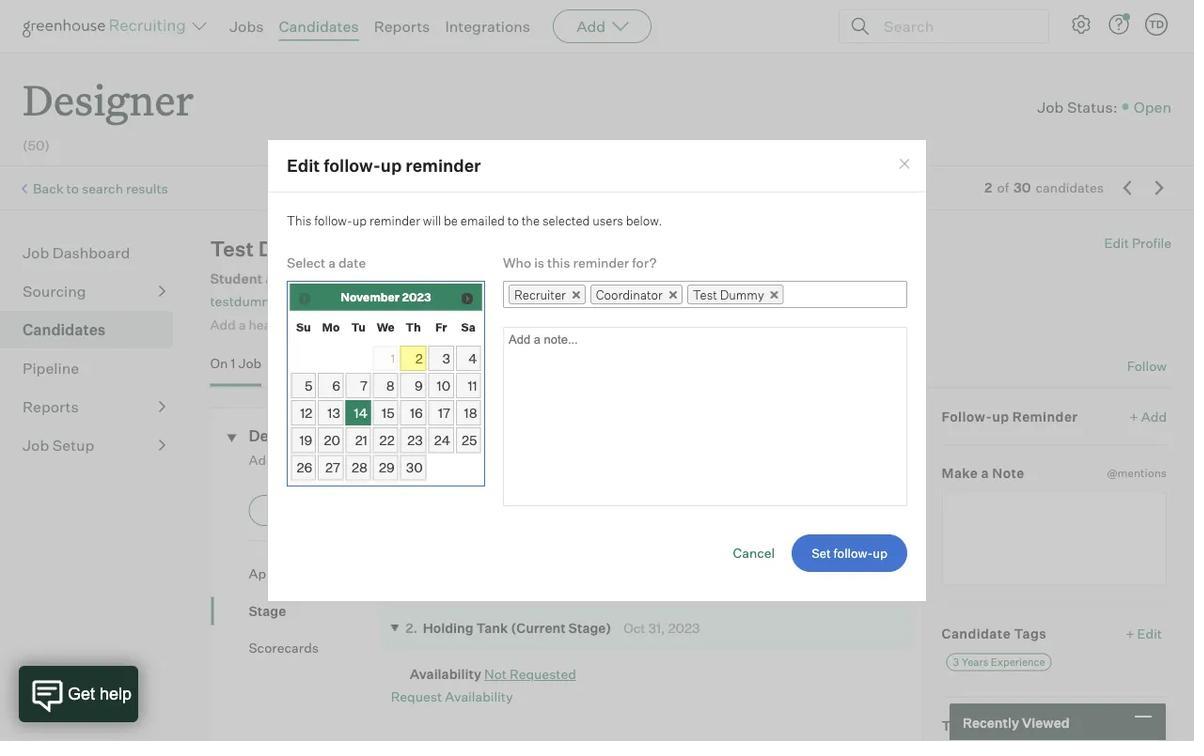 Task type: describe. For each thing, give the bounding box(es) containing it.
follow- for this
[[314, 213, 352, 228]]

coordinator
[[596, 287, 663, 302]]

sourcing
[[23, 282, 86, 301]]

stage)
[[569, 621, 612, 637]]

7 link
[[346, 373, 371, 399]]

dashboard
[[52, 244, 130, 263]]

3 for 3 years experience
[[953, 656, 959, 669]]

status:
[[1067, 97, 1118, 116]]

28 link
[[346, 455, 371, 481]]

jobs link
[[229, 17, 264, 36]]

this
[[547, 254, 570, 271]]

0 vertical spatial 30
[[1014, 180, 1031, 196]]

1 horizontal spatial 31,
[[833, 578, 850, 594]]

1 inside edit follow-up reminder dialog
[[391, 351, 395, 365]]

a for select
[[328, 254, 336, 271]]

back to search results link
[[33, 180, 168, 197]]

users
[[593, 213, 623, 228]]

Search text field
[[879, 13, 1032, 40]]

job dashboard link
[[23, 242, 166, 264]]

years
[[962, 656, 989, 669]]

edit profile link
[[1104, 235, 1172, 252]]

12 link
[[291, 401, 316, 426]]

Add a note... text field
[[503, 327, 907, 507]]

26 link
[[291, 455, 316, 481]]

emailed
[[461, 213, 505, 228]]

job for job setup
[[23, 437, 49, 455]]

edit for edit profile
[[1104, 235, 1129, 252]]

edit for edit follow-up reminder
[[287, 155, 320, 176]]

linkedin
[[450, 356, 503, 372]]

25
[[462, 433, 477, 449]]

jobs
[[229, 17, 264, 36]]

0 vertical spatial availability
[[410, 667, 481, 683]]

su
[[296, 321, 311, 335]]

3 years experience
[[953, 656, 1045, 669]]

edit follow-up reminder dialog
[[267, 139, 927, 603]]

27
[[325, 460, 340, 476]]

11
[[468, 378, 477, 394]]

(test
[[304, 452, 336, 468]]

designer link
[[23, 53, 194, 131]]

below.
[[626, 213, 662, 228]]

26
[[297, 460, 313, 476]]

sa
[[461, 321, 476, 335]]

2 vertical spatial 2023
[[668, 621, 700, 637]]

a for make
[[981, 466, 989, 482]]

cancel
[[733, 545, 775, 562]]

2 for 2
[[415, 350, 423, 367]]

28
[[352, 460, 368, 476]]

18 link
[[456, 401, 481, 426]]

on 1 job
[[210, 356, 262, 372]]

@mentions
[[1107, 467, 1167, 481]]

edit profile
[[1104, 235, 1172, 252]]

recently viewed
[[963, 715, 1070, 731]]

application
[[249, 566, 319, 583]]

1 vertical spatial candidates
[[23, 321, 106, 340]]

make a note
[[942, 466, 1025, 482]]

27 link
[[318, 455, 344, 481]]

will
[[423, 213, 441, 228]]

resume
[[731, 293, 782, 310]]

reminder
[[1013, 409, 1078, 425]]

the
[[522, 213, 540, 228]]

be
[[444, 213, 458, 228]]

0 vertical spatial reports
[[374, 17, 430, 36]]

+ for + add
[[1130, 409, 1139, 425]]

25 link
[[456, 428, 481, 453]]

job dashboard
[[23, 244, 130, 263]]

1 horizontal spatial reports link
[[374, 17, 430, 36]]

tank
[[476, 621, 508, 637]]

15
[[382, 405, 395, 422]]

td button
[[1145, 13, 1168, 36]]

up for edit
[[381, 155, 402, 176]]

designer (50)
[[249, 427, 351, 446]]

1 horizontal spatial oct
[[809, 578, 830, 594]]

add button
[[553, 9, 652, 43]]

back
[[33, 180, 64, 197]]

2 horizontal spatial add
[[1141, 409, 1167, 425]]

designer for designer (50)
[[249, 427, 315, 446]]

tags
[[1014, 626, 1047, 642]]

– oct 31, 2023
[[797, 578, 885, 594]]

3 for 3
[[443, 350, 451, 367]]

on
[[210, 356, 228, 372]]

sourcing link
[[23, 280, 166, 303]]

search
[[82, 180, 123, 197]]

follow link
[[1127, 357, 1167, 376]]

a for add
[[239, 316, 246, 333]]

test for test dummy
[[693, 287, 717, 302]]

–
[[797, 578, 806, 594]]

15 link
[[373, 401, 398, 426]]

2. holding tank (current stage)
[[405, 621, 612, 637]]

integrations link
[[445, 17, 530, 36]]

experience
[[991, 656, 1045, 669]]

1 horizontal spatial candidates link
[[279, 17, 359, 36]]

no
[[710, 293, 728, 310]]

@mentions link
[[1107, 465, 1167, 483]]

america
[[635, 293, 687, 310]]

0 horizontal spatial 1
[[231, 356, 236, 372]]

0 vertical spatial candidates
[[279, 17, 359, 36]]

6 link
[[318, 373, 344, 399]]

recruiter
[[514, 287, 566, 302]]

linkedin link
[[450, 356, 503, 383]]

holding
[[423, 621, 474, 637]]

up for this
[[352, 213, 367, 228]]

24 link
[[428, 428, 454, 453]]

addition (test dumtwo)
[[249, 452, 402, 468]]

+ add link
[[1130, 408, 1167, 426]]

open
[[1134, 97, 1172, 116]]

scorecards link
[[249, 640, 381, 658]]

reminder for who is this reminder for?
[[573, 254, 629, 271]]

td button
[[1142, 9, 1172, 39]]

30 inside edit follow-up reminder dialog
[[406, 460, 423, 476]]

on 1 job link
[[210, 356, 262, 383]]

16
[[410, 405, 423, 422]]



Task type: vqa. For each thing, say whether or not it's contained in the screenshot.
4th row from the top
no



Task type: locate. For each thing, give the bounding box(es) containing it.
greenhouse recruiting image
[[23, 15, 192, 38]]

0 horizontal spatial 2
[[415, 350, 423, 367]]

17
[[438, 405, 451, 422]]

none submit inside edit follow-up reminder dialog
[[792, 535, 907, 572]]

0 horizontal spatial 3
[[443, 350, 451, 367]]

headline
[[249, 316, 301, 333]]

reminder left will
[[370, 213, 420, 228]]

1 horizontal spatial test
[[693, 287, 717, 302]]

job for job dashboard
[[23, 244, 49, 263]]

4
[[469, 350, 477, 367]]

0 vertical spatial dummy
[[258, 236, 337, 262]]

2 vertical spatial a
[[981, 466, 989, 482]]

reports link
[[374, 17, 430, 36], [23, 396, 166, 419]]

19
[[300, 433, 313, 449]]

add inside popup button
[[577, 17, 606, 36]]

oct right stage) at the bottom of page
[[624, 621, 646, 637]]

test inside edit follow-up reminder dialog
[[693, 287, 717, 302]]

dummy for test dummy student at n/a
[[258, 236, 337, 262]]

22
[[379, 433, 395, 449]]

0 horizontal spatial edit
[[287, 155, 320, 176]]

1 horizontal spatial edit
[[1104, 235, 1129, 252]]

29 link
[[373, 455, 398, 481]]

1 right on
[[231, 356, 236, 372]]

pipeline
[[23, 359, 79, 378]]

th
[[406, 321, 421, 335]]

2023 up the th
[[402, 290, 431, 304]]

1 horizontal spatial add
[[577, 17, 606, 36]]

to left the at left
[[508, 213, 519, 228]]

0 horizontal spatial add
[[210, 316, 236, 333]]

(50) down the 13
[[318, 427, 351, 446]]

0 vertical spatial a
[[328, 254, 336, 271]]

designer up addition
[[249, 427, 315, 446]]

reminder up be
[[405, 155, 481, 176]]

request
[[391, 689, 442, 706]]

0 horizontal spatial 2023
[[402, 290, 431, 304]]

None submit
[[792, 535, 907, 572]]

0 vertical spatial 2
[[985, 180, 993, 196]]

23
[[407, 433, 423, 449]]

1 vertical spatial reports link
[[23, 396, 166, 419]]

a left date
[[328, 254, 336, 271]]

dummy inside edit follow-up reminder dialog
[[720, 287, 764, 302]]

application link
[[249, 565, 381, 584]]

dummy
[[258, 236, 337, 262], [720, 287, 764, 302]]

job right on
[[238, 356, 262, 372]]

1 vertical spatial 31,
[[648, 621, 665, 637]]

7
[[360, 378, 368, 394]]

14 link
[[346, 401, 371, 426]]

1 vertical spatial dummy
[[720, 287, 764, 302]]

2 inside "link"
[[415, 350, 423, 367]]

availability right request
[[445, 689, 513, 706]]

test dummy student at n/a
[[210, 236, 337, 287]]

reports link left integrations link
[[374, 17, 430, 36]]

1 horizontal spatial a
[[328, 254, 336, 271]]

2 horizontal spatial 2023
[[853, 578, 885, 594]]

0 vertical spatial oct
[[809, 578, 830, 594]]

student
[[210, 270, 262, 287]]

0 horizontal spatial 31,
[[648, 621, 665, 637]]

edit inside dialog
[[287, 155, 320, 176]]

a inside edit follow-up reminder dialog
[[328, 254, 336, 271]]

555- up the th
[[411, 293, 441, 310]]

24
[[434, 433, 451, 449]]

of
[[997, 180, 1009, 196]]

(50)
[[23, 137, 50, 154], [318, 427, 351, 446]]

2 horizontal spatial up
[[992, 409, 1009, 425]]

2023 right –
[[853, 578, 885, 594]]

0 horizontal spatial reports
[[23, 398, 79, 417]]

job up sourcing
[[23, 244, 49, 263]]

1 vertical spatial 3
[[953, 656, 959, 669]]

6
[[332, 378, 340, 394]]

oct 31, 2023
[[624, 621, 700, 637]]

3
[[443, 350, 451, 367], [953, 656, 959, 669]]

(gmt-
[[497, 293, 538, 310]]

1 vertical spatial reminder
[[370, 213, 420, 228]]

add for add
[[577, 17, 606, 36]]

n/a
[[281, 270, 306, 287]]

is
[[534, 254, 544, 271]]

candidates link up pipeline link
[[23, 319, 166, 342]]

555-555-5555
[[380, 293, 474, 310]]

1 horizontal spatial 30
[[1014, 180, 1031, 196]]

+ for + edit
[[1126, 626, 1135, 642]]

0 horizontal spatial candidates
[[23, 321, 106, 340]]

17 link
[[428, 401, 454, 426]]

0 horizontal spatial 30
[[406, 460, 423, 476]]

dummy down this
[[258, 236, 337, 262]]

reports link down pipeline link
[[23, 396, 166, 419]]

3 left 4 link
[[443, 350, 451, 367]]

to right back
[[66, 180, 79, 197]]

2 horizontal spatial a
[[981, 466, 989, 482]]

1 horizontal spatial to
[[508, 213, 519, 228]]

4 link
[[456, 346, 481, 371]]

test for test dummy student at n/a
[[210, 236, 254, 262]]

who
[[503, 254, 531, 271]]

oct right –
[[809, 578, 830, 594]]

1 horizontal spatial 1
[[391, 351, 395, 365]]

+ edit link
[[1121, 621, 1167, 647]]

31, right stage) at the bottom of page
[[648, 621, 665, 637]]

1 vertical spatial test
[[693, 287, 717, 302]]

30
[[1014, 180, 1031, 196], [406, 460, 423, 476]]

reports
[[374, 17, 430, 36], [23, 398, 79, 417]]

555- up "we"
[[380, 293, 411, 310]]

13
[[328, 405, 340, 422]]

tu
[[351, 321, 366, 335]]

reminder for edit follow-up reminder
[[405, 155, 481, 176]]

5 link
[[291, 373, 316, 399]]

0 horizontal spatial reports link
[[23, 396, 166, 419]]

activity feed link
[[283, 356, 364, 383]]

2023 inside edit follow-up reminder dialog
[[402, 290, 431, 304]]

dummy left provided
[[720, 287, 764, 302]]

0 vertical spatial to
[[66, 180, 79, 197]]

0 vertical spatial designer
[[23, 71, 194, 127]]

a left note
[[981, 466, 989, 482]]

0 vertical spatial (50)
[[23, 137, 50, 154]]

31, right –
[[833, 578, 850, 594]]

2 vertical spatial add
[[1141, 409, 1167, 425]]

0 horizontal spatial designer
[[23, 71, 194, 127]]

1 vertical spatial candidates link
[[23, 319, 166, 342]]

21 link
[[346, 428, 371, 453]]

cancel link
[[733, 545, 775, 562]]

designer
[[23, 71, 194, 127], [249, 427, 315, 446]]

1 horizontal spatial 3
[[953, 656, 959, 669]]

job status:
[[1037, 97, 1118, 116]]

1 vertical spatial follow-
[[314, 213, 352, 228]]

1 horizontal spatial 2023
[[668, 621, 700, 637]]

0 vertical spatial 3
[[443, 350, 451, 367]]

configure image
[[1070, 13, 1093, 36]]

1 vertical spatial a
[[239, 316, 246, 333]]

dumtwo)
[[339, 452, 400, 468]]

2 left of
[[985, 180, 993, 196]]

3 link
[[428, 346, 454, 371]]

0 horizontal spatial (50)
[[23, 137, 50, 154]]

reports left integrations link
[[374, 17, 430, 36]]

+ add
[[1130, 409, 1167, 425]]

0 vertical spatial reports link
[[374, 17, 430, 36]]

0 vertical spatial +
[[1130, 409, 1139, 425]]

details
[[385, 356, 428, 372]]

0 vertical spatial edit
[[287, 155, 320, 176]]

1 vertical spatial designer
[[249, 427, 315, 446]]

november 2023
[[341, 290, 431, 304]]

0 vertical spatial test
[[210, 236, 254, 262]]

1 horizontal spatial 2
[[985, 180, 993, 196]]

10 link
[[428, 373, 454, 399]]

1 vertical spatial availability
[[445, 689, 513, 706]]

job left setup
[[23, 437, 49, 455]]

1 vertical spatial up
[[352, 213, 367, 228]]

follow
[[1127, 358, 1167, 375]]

(current
[[511, 621, 566, 637]]

31,
[[833, 578, 850, 594], [648, 621, 665, 637]]

1 vertical spatial oct
[[624, 621, 646, 637]]

14
[[354, 405, 368, 422]]

dummy for test dummy
[[720, 287, 764, 302]]

follow-up reminder
[[942, 409, 1078, 425]]

0 vertical spatial candidates link
[[279, 17, 359, 36]]

add for add a headline
[[210, 316, 236, 333]]

8
[[386, 378, 395, 394]]

for?
[[632, 254, 657, 271]]

2023
[[402, 290, 431, 304], [853, 578, 885, 594], [668, 621, 700, 637]]

reminder for this follow-up reminder will be emailed to the selected users below.
[[370, 213, 420, 228]]

30 link
[[400, 455, 427, 481]]

1 horizontal spatial up
[[381, 155, 402, 176]]

up
[[381, 155, 402, 176], [352, 213, 367, 228], [992, 409, 1009, 425]]

a left "headline"
[[239, 316, 246, 333]]

30 right of
[[1014, 180, 1031, 196]]

2023 right stage) at the bottom of page
[[668, 621, 700, 637]]

0 vertical spatial follow-
[[324, 155, 381, 176]]

0 horizontal spatial candidates link
[[23, 319, 166, 342]]

1 horizontal spatial candidates
[[279, 17, 359, 36]]

job for job status:
[[1037, 97, 1064, 116]]

(50) up back
[[23, 137, 50, 154]]

fr
[[435, 321, 447, 335]]

1 vertical spatial (50)
[[318, 427, 351, 446]]

1 vertical spatial 2
[[415, 350, 423, 367]]

1 vertical spatial 2023
[[853, 578, 885, 594]]

2 vertical spatial reminder
[[573, 254, 629, 271]]

19 link
[[291, 428, 316, 453]]

1 vertical spatial 30
[[406, 460, 423, 476]]

2 left 3 link
[[415, 350, 423, 367]]

None text field
[[784, 283, 808, 306], [942, 492, 1167, 586], [784, 283, 808, 306], [942, 492, 1167, 586]]

reminder up central
[[573, 254, 629, 271]]

21
[[355, 433, 368, 449]]

dummy inside test dummy student at n/a
[[258, 236, 337, 262]]

integrations
[[445, 17, 530, 36]]

0 horizontal spatial test
[[210, 236, 254, 262]]

designer for designer
[[23, 71, 194, 127]]

0 vertical spatial 31,
[[833, 578, 850, 594]]

1 vertical spatial +
[[1126, 626, 1135, 642]]

1 555- from the left
[[380, 293, 411, 310]]

designer down 'greenhouse recruiting' image
[[23, 71, 194, 127]]

0 vertical spatial reminder
[[405, 155, 481, 176]]

1 vertical spatial to
[[508, 213, 519, 228]]

close image
[[897, 157, 912, 172]]

0 horizontal spatial to
[[66, 180, 79, 197]]

0 horizontal spatial oct
[[624, 621, 646, 637]]

10
[[437, 378, 451, 394]]

test inside test dummy student at n/a
[[210, 236, 254, 262]]

candidates link
[[279, 17, 359, 36], [23, 319, 166, 342]]

30 down 23
[[406, 460, 423, 476]]

1 horizontal spatial designer
[[249, 427, 315, 446]]

2 vertical spatial up
[[992, 409, 1009, 425]]

candidates right jobs link
[[279, 17, 359, 36]]

candidates down sourcing
[[23, 321, 106, 340]]

follow- for edit
[[324, 155, 381, 176]]

20
[[324, 433, 340, 449]]

2.
[[405, 621, 418, 637]]

test right america
[[693, 287, 717, 302]]

+
[[1130, 409, 1139, 425], [1126, 626, 1135, 642]]

1 vertical spatial add
[[210, 316, 236, 333]]

0 horizontal spatial a
[[239, 316, 246, 333]]

test dummy
[[693, 287, 764, 302]]

3 left 'years'
[[953, 656, 959, 669]]

23 link
[[400, 428, 427, 453]]

stage
[[249, 603, 286, 620]]

make
[[942, 466, 978, 482]]

viewed
[[1022, 715, 1070, 731]]

reports down pipeline
[[23, 398, 79, 417]]

availability up request availability button
[[410, 667, 481, 683]]

1 horizontal spatial dummy
[[720, 287, 764, 302]]

test up student
[[210, 236, 254, 262]]

0 vertical spatial 2023
[[402, 290, 431, 304]]

candidates link right jobs link
[[279, 17, 359, 36]]

central
[[586, 293, 632, 310]]

0 vertical spatial up
[[381, 155, 402, 176]]

1 left 2 "link"
[[391, 351, 395, 365]]

testdummy@gmail.com link
[[210, 293, 358, 310]]

to inside edit follow-up reminder dialog
[[508, 213, 519, 228]]

16 link
[[400, 401, 427, 426]]

2 555- from the left
[[411, 293, 441, 310]]

job left status:
[[1037, 97, 1064, 116]]

0 horizontal spatial dummy
[[258, 236, 337, 262]]

1 vertical spatial reports
[[23, 398, 79, 417]]

3 inside edit follow-up reminder dialog
[[443, 350, 451, 367]]

we
[[377, 321, 394, 335]]

1 vertical spatial edit
[[1104, 235, 1129, 252]]

2 horizontal spatial edit
[[1137, 626, 1162, 642]]

13 link
[[318, 401, 344, 426]]

0 horizontal spatial up
[[352, 213, 367, 228]]

2 vertical spatial edit
[[1137, 626, 1162, 642]]

0 vertical spatial add
[[577, 17, 606, 36]]

1 horizontal spatial reports
[[374, 17, 430, 36]]

(gmt-06:00) central america
[[497, 293, 687, 310]]

9
[[415, 378, 423, 394]]

1 horizontal spatial (50)
[[318, 427, 351, 446]]

2 for 2 of 30 candidates
[[985, 180, 993, 196]]



